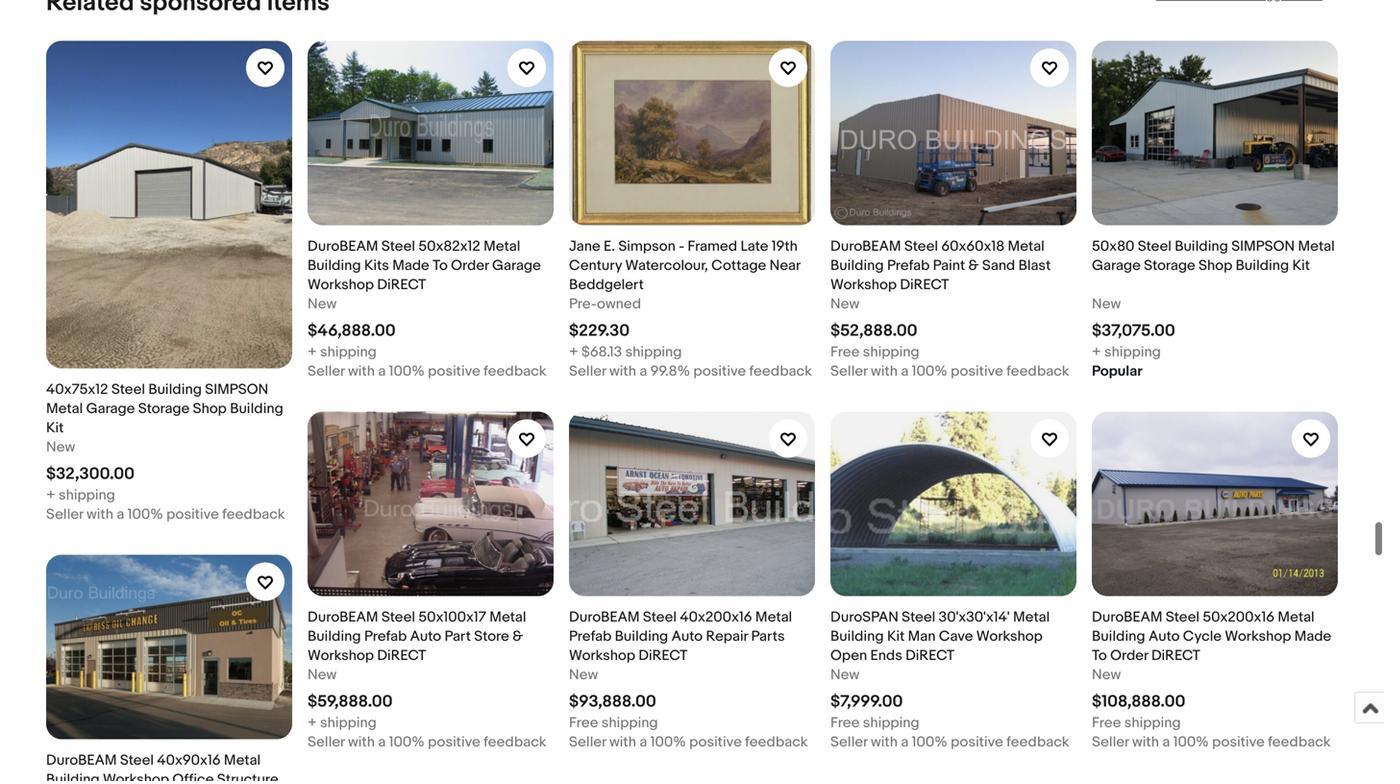 Task type: vqa. For each thing, say whether or not it's contained in the screenshot.
the 30% in Up to 30% off Staub, direct from the brand
no



Task type: describe. For each thing, give the bounding box(es) containing it.
new inside durobeam steel 40x200x16 metal prefab building auto repair parts workshop direct new $93,888.00 free shipping seller with a 100% positive feedback
[[569, 667, 598, 684]]

feedback inside durobeam steel 50x100x17 metal building prefab auto part store & workshop direct new $59,888.00 + shipping seller with a 100% positive feedback
[[484, 734, 547, 752]]

storage for 40x75x12 steel building simpson metal garage storage shop building kit new $32,300.00 + shipping seller with a 100% positive feedback
[[138, 401, 190, 418]]

a inside the 'durospan steel 30'x30'x14' metal building kit man cave workshop open ends direct new $7,999.00 free shipping seller with a 100% positive feedback'
[[901, 734, 909, 752]]

durobeam for $59,888.00
[[308, 609, 378, 627]]

shipping inside the 40x75x12 steel building simpson metal garage storage shop building kit new $32,300.00 + shipping seller with a 100% positive feedback
[[59, 487, 115, 504]]

with inside durobeam steel 50x100x17 metal building prefab auto part store & workshop direct new $59,888.00 + shipping seller with a 100% positive feedback
[[348, 734, 375, 752]]

metal for $93,888.00
[[756, 609, 792, 627]]

Pre-owned text field
[[569, 295, 641, 314]]

near
[[770, 257, 801, 274]]

free shipping text field for $108,888.00
[[1092, 714, 1181, 733]]

new text field for $93,888.00
[[569, 666, 598, 685]]

seller inside durobeam steel 40x200x16 metal prefab building auto repair parts workshop direct new $93,888.00 free shipping seller with a 100% positive feedback
[[569, 734, 606, 752]]

100% inside durobeam steel 40x200x16 metal prefab building auto repair parts workshop direct new $93,888.00 free shipping seller with a 100% positive feedback
[[651, 734, 686, 752]]

seller inside durobeam steel 50x200x16 metal building auto cycle workshop made to order direct new $108,888.00 free shipping seller with a 100% positive feedback
[[1092, 734, 1129, 752]]

seller inside durobeam steel 50x82x12 metal building kits made to order garage workshop direct new $46,888.00 + shipping seller with a 100% positive feedback
[[308, 363, 345, 380]]

100% for $7,999.00
[[912, 734, 948, 752]]

-
[[679, 238, 685, 255]]

a inside durobeam steel 40x200x16 metal prefab building auto repair parts workshop direct new $93,888.00 free shipping seller with a 100% positive feedback
[[640, 734, 647, 752]]

$37,075.00
[[1092, 321, 1176, 341]]

new text field for $108,888.00
[[1092, 666, 1121, 685]]

durospan
[[831, 609, 899, 627]]

garage for 50x80 steel building simpson metal garage storage shop building kit
[[1092, 257, 1141, 274]]

seller inside durobeam steel 60x60x18 metal building prefab paint & sand blast workshop direct new $52,888.00 free shipping seller with a 100% positive feedback
[[831, 363, 868, 380]]

seller inside the 40x75x12 steel building simpson metal garage storage shop building kit new $32,300.00 + shipping seller with a 100% positive feedback
[[46, 506, 83, 524]]

feedback inside the 40x75x12 steel building simpson metal garage storage shop building kit new $32,300.00 + shipping seller with a 100% positive feedback
[[222, 506, 285, 524]]

durobeam steel 40x90x16 metal building workshop office structur
[[46, 752, 278, 782]]

& inside durobeam steel 60x60x18 metal building prefab paint & sand blast workshop direct new $52,888.00 free shipping seller with a 100% positive feedback
[[969, 257, 979, 274]]

new inside durobeam steel 50x100x17 metal building prefab auto part store & workshop direct new $59,888.00 + shipping seller with a 100% positive feedback
[[308, 667, 337, 684]]

$37,075.00 text field
[[1092, 321, 1176, 341]]

positive inside durobeam steel 60x60x18 metal building prefab paint & sand blast workshop direct new $52,888.00 free shipping seller with a 100% positive feedback
[[951, 363, 1003, 380]]

with inside durobeam steel 50x200x16 metal building auto cycle workshop made to order direct new $108,888.00 free shipping seller with a 100% positive feedback
[[1132, 734, 1159, 752]]

simpson
[[619, 238, 676, 255]]

+ shipping text field
[[1092, 343, 1161, 362]]

a inside durobeam steel 50x200x16 metal building auto cycle workshop made to order direct new $108,888.00 free shipping seller with a 100% positive feedback
[[1163, 734, 1170, 752]]

building inside the 'durospan steel 30'x30'x14' metal building kit man cave workshop open ends direct new $7,999.00 free shipping seller with a 100% positive feedback'
[[831, 628, 884, 646]]

garage inside durobeam steel 50x82x12 metal building kits made to order garage workshop direct new $46,888.00 + shipping seller with a 100% positive feedback
[[492, 257, 541, 274]]

steel for $52,888.00
[[905, 238, 938, 255]]

jane
[[569, 238, 601, 255]]

& inside durobeam steel 50x100x17 metal building prefab auto part store & workshop direct new $59,888.00 + shipping seller with a 100% positive feedback
[[513, 628, 523, 646]]

durobeam steel 60x60x18 metal building prefab paint & sand blast workshop direct new $52,888.00 free shipping seller with a 100% positive feedback
[[831, 238, 1070, 380]]

shop for 40x75x12 steel building simpson metal garage storage shop building kit new $32,300.00 + shipping seller with a 100% positive feedback
[[193, 401, 227, 418]]

durobeam steel 50x200x16 metal building auto cycle workshop made to order direct new $108,888.00 free shipping seller with a 100% positive feedback
[[1092, 609, 1332, 752]]

new text field for $59,888.00
[[308, 666, 337, 685]]

$52,888.00
[[831, 321, 918, 341]]

50x80 steel building simpson metal garage storage shop building kit
[[1092, 238, 1335, 274]]

positive inside the 'durospan steel 30'x30'x14' metal building kit man cave workshop open ends direct new $7,999.00 free shipping seller with a 100% positive feedback'
[[951, 734, 1003, 752]]

building inside durobeam steel 50x200x16 metal building auto cycle workshop made to order direct new $108,888.00 free shipping seller with a 100% positive feedback
[[1092, 628, 1146, 646]]

man
[[908, 628, 936, 646]]

storage for 50x80 steel building simpson metal garage storage shop building kit
[[1144, 257, 1196, 274]]

durobeam for $52,888.00
[[831, 238, 901, 255]]

free shipping text field for $7,999.00
[[831, 714, 920, 733]]

shipping inside durobeam steel 50x200x16 metal building auto cycle workshop made to order direct new $108,888.00 free shipping seller with a 100% positive feedback
[[1125, 715, 1181, 732]]

$93,888.00 text field
[[569, 692, 656, 713]]

workshop inside durobeam steel 40x90x16 metal building workshop office structur
[[103, 772, 169, 782]]

feedback inside durobeam steel 50x200x16 metal building auto cycle workshop made to order direct new $108,888.00 free shipping seller with a 100% positive feedback
[[1268, 734, 1331, 752]]

kit for 50x80 steel building simpson metal garage storage shop building kit
[[1293, 257, 1310, 274]]

$59,888.00 text field
[[308, 692, 393, 713]]

pre-
[[569, 296, 597, 313]]

feedback inside the 'durospan steel 30'x30'x14' metal building kit man cave workshop open ends direct new $7,999.00 free shipping seller with a 100% positive feedback'
[[1007, 734, 1070, 752]]

auto inside durobeam steel 50x200x16 metal building auto cycle workshop made to order direct new $108,888.00 free shipping seller with a 100% positive feedback
[[1149, 628, 1180, 646]]

a inside durobeam steel 50x100x17 metal building prefab auto part store & workshop direct new $59,888.00 + shipping seller with a 100% positive feedback
[[378, 734, 386, 752]]

with inside durobeam steel 50x82x12 metal building kits made to order garage workshop direct new $46,888.00 + shipping seller with a 100% positive feedback
[[348, 363, 375, 380]]

seller inside durobeam steel 50x100x17 metal building prefab auto part store & workshop direct new $59,888.00 + shipping seller with a 100% positive feedback
[[308, 734, 345, 752]]

seller with a 100% positive feedback text field for $52,888.00
[[831, 362, 1070, 381]]

metal for $59,888.00
[[490, 609, 526, 627]]

direct for $7,999.00
[[906, 648, 955, 665]]

Popular text field
[[1092, 362, 1143, 381]]

a inside durobeam steel 50x82x12 metal building kits made to order garage workshop direct new $46,888.00 + shipping seller with a 100% positive feedback
[[378, 363, 386, 380]]

workshop inside durobeam steel 50x82x12 metal building kits made to order garage workshop direct new $46,888.00 + shipping seller with a 100% positive feedback
[[308, 276, 374, 294]]

made inside durobeam steel 50x82x12 metal building kits made to order garage workshop direct new $46,888.00 + shipping seller with a 100% positive feedback
[[392, 257, 429, 274]]

beddgelert
[[569, 276, 644, 294]]

late
[[741, 238, 769, 255]]

steel for $46,888.00
[[382, 238, 415, 255]]

shipping inside the 'durospan steel 30'x30'x14' metal building kit man cave workshop open ends direct new $7,999.00 free shipping seller with a 100% positive feedback'
[[863, 715, 920, 732]]

seller with a 100% positive feedback text field for $46,888.00
[[308, 362, 547, 381]]

new text field for $32,300.00
[[46, 438, 75, 457]]

40x90x16
[[157, 752, 221, 770]]

metal inside 50x80 steel building simpson metal garage storage shop building kit
[[1298, 238, 1335, 255]]

cycle
[[1183, 628, 1222, 646]]

40x75x12 steel building simpson metal garage storage shop building kit new $32,300.00 + shipping seller with a 100% positive feedback
[[46, 381, 285, 524]]

with inside the 40x75x12 steel building simpson metal garage storage shop building kit new $32,300.00 + shipping seller with a 100% positive feedback
[[87, 506, 113, 524]]

steel for $7,999.00
[[902, 609, 936, 627]]

paint
[[933, 257, 965, 274]]

framed
[[688, 238, 737, 255]]

free for $7,999.00
[[831, 715, 860, 732]]

new text field for $46,888.00
[[308, 295, 337, 314]]

durobeam steel 50x100x17 metal building prefab auto part store & workshop direct new $59,888.00 + shipping seller with a 100% positive feedback
[[308, 609, 547, 752]]

50x100x17
[[419, 609, 486, 627]]

+ inside durobeam steel 50x82x12 metal building kits made to order garage workshop direct new $46,888.00 + shipping seller with a 100% positive feedback
[[308, 344, 317, 361]]

metal inside durobeam steel 40x90x16 metal building workshop office structur
[[224, 752, 261, 770]]

metal for $46,888.00
[[484, 238, 520, 255]]

shipping inside durobeam steel 50x100x17 metal building prefab auto part store & workshop direct new $59,888.00 + shipping seller with a 100% positive feedback
[[320, 715, 377, 732]]

+ inside durobeam steel 50x100x17 metal building prefab auto part store & workshop direct new $59,888.00 + shipping seller with a 100% positive feedback
[[308, 715, 317, 732]]

direct for $46,888.00
[[377, 276, 426, 294]]

parts
[[751, 628, 785, 646]]

$108,888.00
[[1092, 692, 1186, 713]]

feedback inside durobeam steel 40x200x16 metal prefab building auto repair parts workshop direct new $93,888.00 free shipping seller with a 100% positive feedback
[[745, 734, 808, 752]]

metal for $7,999.00
[[1013, 609, 1050, 627]]

with inside durobeam steel 60x60x18 metal building prefab paint & sand blast workshop direct new $52,888.00 free shipping seller with a 100% positive feedback
[[871, 363, 898, 380]]

$46,888.00
[[308, 321, 396, 341]]

steel for $93,888.00
[[643, 609, 677, 627]]

$59,888.00
[[308, 692, 393, 713]]

new inside the 'durospan steel 30'x30'x14' metal building kit man cave workshop open ends direct new $7,999.00 free shipping seller with a 100% positive feedback'
[[831, 667, 860, 684]]

building inside durobeam steel 50x100x17 metal building prefab auto part store & workshop direct new $59,888.00 + shipping seller with a 100% positive feedback
[[308, 628, 361, 646]]

garage for 40x75x12 steel building simpson metal garage storage shop building kit new $32,300.00 + shipping seller with a 100% positive feedback
[[86, 401, 135, 418]]

$108,888.00 text field
[[1092, 692, 1186, 713]]

made inside durobeam steel 50x200x16 metal building auto cycle workshop made to order direct new $108,888.00 free shipping seller with a 100% positive feedback
[[1295, 628, 1332, 646]]

new inside durobeam steel 50x200x16 metal building auto cycle workshop made to order direct new $108,888.00 free shipping seller with a 100% positive feedback
[[1092, 667, 1121, 684]]

metal inside the 40x75x12 steel building simpson metal garage storage shop building kit new $32,300.00 + shipping seller with a 100% positive feedback
[[46, 401, 83, 418]]

to inside durobeam steel 50x200x16 metal building auto cycle workshop made to order direct new $108,888.00 free shipping seller with a 100% positive feedback
[[1092, 648, 1107, 665]]

free inside durobeam steel 40x200x16 metal prefab building auto repair parts workshop direct new $93,888.00 free shipping seller with a 100% positive feedback
[[569, 715, 598, 732]]

$32,300.00 text field
[[46, 465, 135, 485]]

blast
[[1019, 257, 1051, 274]]

building inside durobeam steel 40x200x16 metal prefab building auto repair parts workshop direct new $93,888.00 free shipping seller with a 100% positive feedback
[[615, 628, 668, 646]]

direct inside durobeam steel 40x200x16 metal prefab building auto repair parts workshop direct new $93,888.00 free shipping seller with a 100% positive feedback
[[639, 648, 688, 665]]

steel inside durobeam steel 40x90x16 metal building workshop office structur
[[120, 752, 154, 770]]

new inside durobeam steel 60x60x18 metal building prefab paint & sand blast workshop direct new $52,888.00 free shipping seller with a 100% positive feedback
[[831, 296, 860, 313]]

building inside durobeam steel 50x82x12 metal building kits made to order garage workshop direct new $46,888.00 + shipping seller with a 100% positive feedback
[[308, 257, 361, 274]]

sand
[[982, 257, 1015, 274]]

seller with a 100% positive feedback text field for $93,888.00
[[569, 733, 808, 752]]

seller with a 100% positive feedback text field for $7,999.00
[[831, 733, 1070, 752]]

prefab inside durobeam steel 40x200x16 metal prefab building auto repair parts workshop direct new $93,888.00 free shipping seller with a 100% positive feedback
[[569, 628, 612, 646]]

positive inside durobeam steel 50x200x16 metal building auto cycle workshop made to order direct new $108,888.00 free shipping seller with a 100% positive feedback
[[1212, 734, 1265, 752]]

60x60x18
[[941, 238, 1005, 255]]

order inside durobeam steel 50x82x12 metal building kits made to order garage workshop direct new $46,888.00 + shipping seller with a 100% positive feedback
[[451, 257, 489, 274]]

positive inside durobeam steel 50x82x12 metal building kits made to order garage workshop direct new $46,888.00 + shipping seller with a 100% positive feedback
[[428, 363, 480, 380]]



Task type: locate. For each thing, give the bounding box(es) containing it.
steel up man
[[902, 609, 936, 627]]

with down + $68.13 shipping text box
[[610, 363, 636, 380]]

seller with a 100% positive feedback text field for $108,888.00
[[1092, 733, 1331, 752]]

store
[[474, 628, 509, 646]]

steel for $108,888.00
[[1166, 609, 1200, 627]]

1 horizontal spatial prefab
[[569, 628, 612, 646]]

$7,999.00
[[831, 692, 903, 713]]

$7,999.00 text field
[[831, 692, 903, 713]]

2 auto from the left
[[672, 628, 703, 646]]

century
[[569, 257, 622, 274]]

workshop up $59,888.00 on the left of page
[[308, 648, 374, 665]]

0 vertical spatial shop
[[1199, 257, 1233, 274]]

steel up paint
[[905, 238, 938, 255]]

shipping inside jane e. simpson - framed late 19th century watercolour, cottage near beddgelert pre-owned $229.30 + $68.13 shipping seller with a 99.8% positive feedback
[[625, 344, 682, 361]]

prefab left part
[[364, 628, 407, 646]]

a down $52,888.00 text box
[[901, 363, 909, 380]]

auto left "cycle"
[[1149, 628, 1180, 646]]

prefab for $52,888.00
[[887, 257, 930, 274]]

0 vertical spatial to
[[433, 257, 448, 274]]

free shipping text field for $52,888.00
[[831, 343, 920, 362]]

50x80
[[1092, 238, 1135, 255]]

positive inside the 40x75x12 steel building simpson metal garage storage shop building kit new $32,300.00 + shipping seller with a 100% positive feedback
[[166, 506, 219, 524]]

positive inside durobeam steel 50x100x17 metal building prefab auto part store & workshop direct new $59,888.00 + shipping seller with a 100% positive feedback
[[428, 734, 480, 752]]

durobeam
[[308, 238, 378, 255], [831, 238, 901, 255], [308, 609, 378, 627], [569, 609, 640, 627], [1092, 609, 1163, 627], [46, 752, 117, 770]]

with down $32,300.00
[[87, 506, 113, 524]]

to
[[433, 257, 448, 274], [1092, 648, 1107, 665]]

new up $46,888.00 "text field"
[[308, 296, 337, 313]]

shipping inside durobeam steel 50x82x12 metal building kits made to order garage workshop direct new $46,888.00 + shipping seller with a 100% positive feedback
[[320, 344, 377, 361]]

40x75x12
[[46, 381, 108, 399]]

seller with a 100% positive feedback text field down $7,999.00 text box
[[831, 733, 1070, 752]]

$229.30 text field
[[569, 321, 630, 341]]

0 vertical spatial + shipping text field
[[308, 343, 377, 362]]

a down $59,888.00 text box
[[378, 734, 386, 752]]

feedback inside durobeam steel 60x60x18 metal building prefab paint & sand blast workshop direct new $52,888.00 free shipping seller with a 100% positive feedback
[[1007, 363, 1070, 380]]

seller down free shipping text box
[[569, 734, 606, 752]]

1 horizontal spatial storage
[[1144, 257, 1196, 274]]

1 horizontal spatial simpson
[[1232, 238, 1295, 255]]

$46,888.00 text field
[[308, 321, 396, 341]]

+ shipping text field
[[308, 343, 377, 362], [46, 486, 115, 505], [308, 714, 377, 733]]

open
[[831, 648, 867, 665]]

100% for $46,888.00
[[389, 363, 425, 380]]

order up "$108,888.00"
[[1111, 648, 1148, 665]]

new up "$108,888.00"
[[1092, 667, 1121, 684]]

new text field for $37,075.00
[[1092, 295, 1121, 314]]

with inside durobeam steel 40x200x16 metal prefab building auto repair parts workshop direct new $93,888.00 free shipping seller with a 100% positive feedback
[[610, 734, 636, 752]]

metal inside durobeam steel 50x100x17 metal building prefab auto part store & workshop direct new $59,888.00 + shipping seller with a 100% positive feedback
[[490, 609, 526, 627]]

+ down $46,888.00 "text field"
[[308, 344, 317, 361]]

direct for $59,888.00
[[377, 648, 426, 665]]

workshop down the kits
[[308, 276, 374, 294]]

direct down the kits
[[377, 276, 426, 294]]

1 vertical spatial storage
[[138, 401, 190, 418]]

new text field up $32,300.00
[[46, 438, 75, 457]]

steel left 40x90x16
[[120, 752, 154, 770]]

with down "$108,888.00"
[[1132, 734, 1159, 752]]

durobeam for $46,888.00
[[308, 238, 378, 255]]

+ shipping text field for shipping
[[46, 486, 115, 505]]

1 vertical spatial shop
[[193, 401, 227, 418]]

simpson for 50x80 steel building simpson metal garage storage shop building kit
[[1232, 238, 1295, 255]]

order
[[451, 257, 489, 274], [1111, 648, 1148, 665]]

durobeam for $93,888.00
[[569, 609, 640, 627]]

seller down $32,300.00
[[46, 506, 83, 524]]

0 horizontal spatial prefab
[[364, 628, 407, 646]]

jane e. simpson - framed late 19th century watercolour, cottage near beddgelert pre-owned $229.30 + $68.13 shipping seller with a 99.8% positive feedback
[[569, 238, 812, 380]]

steel up "cycle"
[[1166, 609, 1200, 627]]

with down $52,888.00 text box
[[871, 363, 898, 380]]

shipping inside new $37,075.00 + shipping popular
[[1105, 344, 1161, 361]]

workshop up $52,888.00 text box
[[831, 276, 897, 294]]

0 horizontal spatial made
[[392, 257, 429, 274]]

with down $7,999.00 text box
[[871, 734, 898, 752]]

garage left century
[[492, 257, 541, 274]]

seller down "$108,888.00"
[[1092, 734, 1129, 752]]

steel left 50x100x17
[[382, 609, 415, 627]]

prefab for $59,888.00
[[364, 628, 407, 646]]

garage inside 50x80 steel building simpson metal garage storage shop building kit
[[1092, 257, 1141, 274]]

new inside the 40x75x12 steel building simpson metal garage storage shop building kit new $32,300.00 + shipping seller with a 100% positive feedback
[[46, 439, 75, 456]]

building inside durobeam steel 60x60x18 metal building prefab paint & sand blast workshop direct new $52,888.00 free shipping seller with a 100% positive feedback
[[831, 257, 884, 274]]

feedback inside durobeam steel 50x82x12 metal building kits made to order garage workshop direct new $46,888.00 + shipping seller with a 100% positive feedback
[[484, 363, 547, 380]]

durobeam steel 40x90x16 metal building workshop office structur link
[[46, 555, 292, 782]]

Seller with a 100% positive feedback text field
[[308, 362, 547, 381], [831, 362, 1070, 381], [46, 505, 285, 525], [308, 733, 547, 752], [831, 733, 1070, 752]]

50x82x12
[[419, 238, 480, 255]]

1 horizontal spatial order
[[1111, 648, 1148, 665]]

100% inside the 40x75x12 steel building simpson metal garage storage shop building kit new $32,300.00 + shipping seller with a 100% positive feedback
[[128, 506, 163, 524]]

1 vertical spatial kit
[[46, 420, 64, 437]]

seller down $68.13
[[569, 363, 606, 380]]

30'x30'x14'
[[939, 609, 1010, 627]]

with
[[348, 363, 375, 380], [610, 363, 636, 380], [871, 363, 898, 380], [87, 506, 113, 524], [348, 734, 375, 752], [610, 734, 636, 752], [871, 734, 898, 752], [1132, 734, 1159, 752]]

seller with a 100% positive feedback text field down $93,888.00
[[569, 733, 808, 752]]

direct
[[377, 276, 426, 294], [900, 276, 949, 294], [377, 648, 426, 665], [639, 648, 688, 665], [906, 648, 955, 665], [1152, 648, 1201, 665]]

new text field for $7,999.00
[[831, 666, 860, 685]]

e.
[[604, 238, 615, 255]]

0 horizontal spatial auto
[[410, 628, 441, 646]]

kit inside the 40x75x12 steel building simpson metal garage storage shop building kit new $32,300.00 + shipping seller with a 100% positive feedback
[[46, 420, 64, 437]]

owned
[[597, 296, 641, 313]]

steel for $59,888.00
[[382, 609, 415, 627]]

1 horizontal spatial shop
[[1199, 257, 1233, 274]]

workshop inside durobeam steel 60x60x18 metal building prefab paint & sand blast workshop direct new $52,888.00 free shipping seller with a 100% positive feedback
[[831, 276, 897, 294]]

group
[[46, 41, 1338, 782]]

1 vertical spatial to
[[1092, 648, 1107, 665]]

+ inside the 40x75x12 steel building simpson metal garage storage shop building kit new $32,300.00 + shipping seller with a 100% positive feedback
[[46, 487, 55, 504]]

100% inside durobeam steel 50x100x17 metal building prefab auto part store & workshop direct new $59,888.00 + shipping seller with a 100% positive feedback
[[389, 734, 425, 752]]

seller inside jane e. simpson - framed late 19th century watercolour, cottage near beddgelert pre-owned $229.30 + $68.13 shipping seller with a 99.8% positive feedback
[[569, 363, 606, 380]]

$229.30
[[569, 321, 630, 341]]

+ up popular
[[1092, 344, 1101, 361]]

auto for $59,888.00
[[410, 628, 441, 646]]

1 horizontal spatial made
[[1295, 628, 1332, 646]]

shop for 50x80 steel building simpson metal garage storage shop building kit
[[1199, 257, 1233, 274]]

kit
[[1293, 257, 1310, 274], [46, 420, 64, 437], [887, 628, 905, 646]]

simpson inside the 40x75x12 steel building simpson metal garage storage shop building kit new $32,300.00 + shipping seller with a 100% positive feedback
[[205, 381, 268, 399]]

+ inside jane e. simpson - framed late 19th century watercolour, cottage near beddgelert pre-owned $229.30 + $68.13 shipping seller with a 99.8% positive feedback
[[569, 344, 578, 361]]

seller with a 100% positive feedback text field down $32,300.00
[[46, 505, 285, 525]]

2 horizontal spatial kit
[[1293, 257, 1310, 274]]

+ shipping text field down $46,888.00 "text field"
[[308, 343, 377, 362]]

shipping up '99.8%'
[[625, 344, 682, 361]]

1 auto from the left
[[410, 628, 441, 646]]

0 horizontal spatial storage
[[138, 401, 190, 418]]

seller with a 100% positive feedback text field for $32,300.00
[[46, 505, 285, 525]]

a inside the 40x75x12 steel building simpson metal garage storage shop building kit new $32,300.00 + shipping seller with a 100% positive feedback
[[117, 506, 124, 524]]

0 vertical spatial &
[[969, 257, 979, 274]]

workshop down 40x90x16
[[103, 772, 169, 782]]

new text field down open on the bottom right of page
[[831, 666, 860, 685]]

watercolour,
[[625, 257, 708, 274]]

new up $32,300.00
[[46, 439, 75, 456]]

1 horizontal spatial &
[[969, 257, 979, 274]]

garage down 50x80
[[1092, 257, 1141, 274]]

workshop
[[308, 276, 374, 294], [831, 276, 897, 294], [977, 628, 1043, 646], [1225, 628, 1292, 646], [308, 648, 374, 665], [569, 648, 636, 665], [103, 772, 169, 782]]

free down $7,999.00 text box
[[831, 715, 860, 732]]

a inside jane e. simpson - framed late 19th century watercolour, cottage near beddgelert pre-owned $229.30 + $68.13 shipping seller with a 99.8% positive feedback
[[640, 363, 647, 380]]

positive
[[428, 363, 480, 380], [694, 363, 746, 380], [951, 363, 1003, 380], [166, 506, 219, 524], [428, 734, 480, 752], [689, 734, 742, 752], [951, 734, 1003, 752], [1212, 734, 1265, 752]]

durobeam inside durobeam steel 40x200x16 metal prefab building auto repair parts workshop direct new $93,888.00 free shipping seller with a 100% positive feedback
[[569, 609, 640, 627]]

auto inside durobeam steel 40x200x16 metal prefab building auto repair parts workshop direct new $93,888.00 free shipping seller with a 100% positive feedback
[[672, 628, 703, 646]]

free inside durobeam steel 60x60x18 metal building prefab paint & sand blast workshop direct new $52,888.00 free shipping seller with a 100% positive feedback
[[831, 344, 860, 361]]

auto
[[410, 628, 441, 646], [672, 628, 703, 646], [1149, 628, 1180, 646]]

a down "$108,888.00"
[[1163, 734, 1170, 752]]

auto left part
[[410, 628, 441, 646]]

direct down paint
[[900, 276, 949, 294]]

1 horizontal spatial seller with a 100% positive feedback text field
[[1092, 733, 1331, 752]]

kit inside the 'durospan steel 30'x30'x14' metal building kit man cave workshop open ends direct new $7,999.00 free shipping seller with a 100% positive feedback'
[[887, 628, 905, 646]]

positive inside durobeam steel 40x200x16 metal prefab building auto repair parts workshop direct new $93,888.00 free shipping seller with a 100% positive feedback
[[689, 734, 742, 752]]

durobeam steel 50x82x12 metal building kits made to order garage workshop direct new $46,888.00 + shipping seller with a 100% positive feedback
[[308, 238, 547, 380]]

seller with a 100% positive feedback text field for $59,888.00
[[308, 733, 547, 752]]

shop inside 50x80 steel building simpson metal garage storage shop building kit
[[1199, 257, 1233, 274]]

shipping
[[320, 344, 377, 361], [625, 344, 682, 361], [863, 344, 920, 361], [1105, 344, 1161, 361], [59, 487, 115, 504], [320, 715, 377, 732], [602, 715, 658, 732], [863, 715, 920, 732], [1125, 715, 1181, 732]]

direct inside durobeam steel 50x200x16 metal building auto cycle workshop made to order direct new $108,888.00 free shipping seller with a 100% positive feedback
[[1152, 648, 1201, 665]]

new inside durobeam steel 50x82x12 metal building kits made to order garage workshop direct new $46,888.00 + shipping seller with a 100% positive feedback
[[308, 296, 337, 313]]

durobeam inside durobeam steel 50x82x12 metal building kits made to order garage workshop direct new $46,888.00 + shipping seller with a 100% positive feedback
[[308, 238, 378, 255]]

kits
[[364, 257, 389, 274]]

building inside durobeam steel 40x90x16 metal building workshop office structur
[[46, 772, 100, 782]]

2 horizontal spatial prefab
[[887, 257, 930, 274]]

new text field for $52,888.00
[[831, 295, 860, 314]]

2 vertical spatial + shipping text field
[[308, 714, 377, 733]]

metal for $108,888.00
[[1278, 609, 1315, 627]]

a down $32,300.00
[[117, 506, 124, 524]]

1 vertical spatial made
[[1295, 628, 1332, 646]]

+ $68.13 shipping text field
[[569, 343, 682, 362]]

New text field
[[831, 295, 860, 314], [46, 438, 75, 457], [569, 666, 598, 685], [831, 666, 860, 685]]

workshop up $93,888.00
[[569, 648, 636, 665]]

direct inside the 'durospan steel 30'x30'x14' metal building kit man cave workshop open ends direct new $7,999.00 free shipping seller with a 100% positive feedback'
[[906, 648, 955, 665]]

free shipping text field down $52,888.00 text box
[[831, 343, 920, 362]]

durobeam steel 40x200x16 metal prefab building auto repair parts workshop direct new $93,888.00 free shipping seller with a 100% positive feedback
[[569, 609, 808, 752]]

steel for $32,300.00
[[111, 381, 145, 399]]

1 vertical spatial &
[[513, 628, 523, 646]]

0 horizontal spatial kit
[[46, 420, 64, 437]]

New text field
[[308, 295, 337, 314], [1092, 295, 1121, 314], [308, 666, 337, 685], [1092, 666, 1121, 685]]

2 horizontal spatial garage
[[1092, 257, 1141, 274]]

repair
[[706, 628, 748, 646]]

Seller with a 99.8% positive feedback text field
[[569, 362, 812, 381]]

100% for $52,888.00
[[912, 363, 948, 380]]

direct down 50x100x17
[[377, 648, 426, 665]]

2 seller with a 100% positive feedback text field from the left
[[1092, 733, 1331, 752]]

0 vertical spatial storage
[[1144, 257, 1196, 274]]

Free shipping text field
[[831, 343, 920, 362], [831, 714, 920, 733], [1092, 714, 1181, 733]]

direct down 40x200x16
[[639, 648, 688, 665]]

new text field up $93,888.00
[[569, 666, 598, 685]]

garage inside the 40x75x12 steel building simpson metal garage storage shop building kit new $32,300.00 + shipping seller with a 100% positive feedback
[[86, 401, 135, 418]]

+ shipping text field for $46,888.00
[[308, 343, 377, 362]]

3 auto from the left
[[1149, 628, 1180, 646]]

free down $93,888.00
[[569, 715, 598, 732]]

metal for $52,888.00
[[1008, 238, 1045, 255]]

cave
[[939, 628, 973, 646]]

order inside durobeam steel 50x200x16 metal building auto cycle workshop made to order direct new $108,888.00 free shipping seller with a 100% positive feedback
[[1111, 648, 1148, 665]]

19th
[[772, 238, 798, 255]]

0 horizontal spatial simpson
[[205, 381, 268, 399]]

new text field up $59,888.00 on the left of page
[[308, 666, 337, 685]]

+ shipping text field for $59,888.00
[[308, 714, 377, 733]]

free
[[831, 344, 860, 361], [569, 715, 598, 732], [831, 715, 860, 732], [1092, 715, 1121, 732]]

1 horizontal spatial auto
[[672, 628, 703, 646]]

100% inside durobeam steel 50x200x16 metal building auto cycle workshop made to order direct new $108,888.00 free shipping seller with a 100% positive feedback
[[1174, 734, 1209, 752]]

with inside jane e. simpson - framed late 19th century watercolour, cottage near beddgelert pre-owned $229.30 + $68.13 shipping seller with a 99.8% positive feedback
[[610, 363, 636, 380]]

shipping down $93,888.00 text field
[[602, 715, 658, 732]]

2 horizontal spatial auto
[[1149, 628, 1180, 646]]

0 horizontal spatial order
[[451, 257, 489, 274]]

feedback inside jane e. simpson - framed late 19th century watercolour, cottage near beddgelert pre-owned $229.30 + $68.13 shipping seller with a 99.8% positive feedback
[[749, 363, 812, 380]]

$52,888.00 text field
[[831, 321, 918, 341]]

durospan steel 30'x30'x14' metal building kit man cave workshop open ends direct new $7,999.00 free shipping seller with a 100% positive feedback
[[831, 609, 1070, 752]]

1 horizontal spatial to
[[1092, 648, 1107, 665]]

shipping down $7,999.00 text box
[[863, 715, 920, 732]]

steel up the kits
[[382, 238, 415, 255]]

feedback
[[484, 363, 547, 380], [749, 363, 812, 380], [1007, 363, 1070, 380], [222, 506, 285, 524], [484, 734, 547, 752], [745, 734, 808, 752], [1007, 734, 1070, 752], [1268, 734, 1331, 752]]

new up $52,888.00 text box
[[831, 296, 860, 313]]

workshop down 30'x30'x14'
[[977, 628, 1043, 646]]

1 horizontal spatial garage
[[492, 257, 541, 274]]

to down 50x82x12
[[433, 257, 448, 274]]

simpson for 40x75x12 steel building simpson metal garage storage shop building kit new $32,300.00 + shipping seller with a 100% positive feedback
[[205, 381, 268, 399]]

prefab
[[887, 257, 930, 274], [364, 628, 407, 646], [569, 628, 612, 646]]

1 vertical spatial simpson
[[205, 381, 268, 399]]

+ down $32,300.00
[[46, 487, 55, 504]]

free for $52,888.00
[[831, 344, 860, 361]]

direct for $52,888.00
[[900, 276, 949, 294]]

0 vertical spatial simpson
[[1232, 238, 1295, 255]]

seller down $52,888.00 text box
[[831, 363, 868, 380]]

$93,888.00
[[569, 692, 656, 713]]

+
[[308, 344, 317, 361], [569, 344, 578, 361], [1092, 344, 1101, 361], [46, 487, 55, 504], [308, 715, 317, 732]]

a down $46,888.00
[[378, 363, 386, 380]]

seller with a 100% positive feedback text field down $52,888.00 text box
[[831, 362, 1070, 381]]

shipping down $52,888.00 text box
[[863, 344, 920, 361]]

new text field up $46,888.00 "text field"
[[308, 295, 337, 314]]

direct inside durobeam steel 60x60x18 metal building prefab paint & sand blast workshop direct new $52,888.00 free shipping seller with a 100% positive feedback
[[900, 276, 949, 294]]

+ shipping text field down $32,300.00
[[46, 486, 115, 505]]

1 vertical spatial + shipping text field
[[46, 486, 115, 505]]

&
[[969, 257, 979, 274], [513, 628, 523, 646]]

new inside new $37,075.00 + shipping popular
[[1092, 296, 1121, 313]]

workshop inside durobeam steel 50x100x17 metal building prefab auto part store & workshop direct new $59,888.00 + shipping seller with a 100% positive feedback
[[308, 648, 374, 665]]

99.8%
[[651, 363, 690, 380]]

steel right 50x80
[[1138, 238, 1172, 255]]

& down 60x60x18
[[969, 257, 979, 274]]

metal inside the 'durospan steel 30'x30'x14' metal building kit man cave workshop open ends direct new $7,999.00 free shipping seller with a 100% positive feedback'
[[1013, 609, 1050, 627]]

ends
[[871, 648, 903, 665]]

steel
[[382, 238, 415, 255], [905, 238, 938, 255], [1138, 238, 1172, 255], [111, 381, 145, 399], [382, 609, 415, 627], [643, 609, 677, 627], [902, 609, 936, 627], [1166, 609, 1200, 627], [120, 752, 154, 770]]

steel inside the 'durospan steel 30'x30'x14' metal building kit man cave workshop open ends direct new $7,999.00 free shipping seller with a 100% positive feedback'
[[902, 609, 936, 627]]

workshop inside the 'durospan steel 30'x30'x14' metal building kit man cave workshop open ends direct new $7,999.00 free shipping seller with a 100% positive feedback'
[[977, 628, 1043, 646]]

auto down 40x200x16
[[672, 628, 703, 646]]

+ inside new $37,075.00 + shipping popular
[[1092, 344, 1101, 361]]

workshop inside durobeam steel 50x200x16 metal building auto cycle workshop made to order direct new $108,888.00 free shipping seller with a 100% positive feedback
[[1225, 628, 1292, 646]]

durobeam for $108,888.00
[[1092, 609, 1163, 627]]

durobeam inside durobeam steel 60x60x18 metal building prefab paint & sand blast workshop direct new $52,888.00 free shipping seller with a 100% positive feedback
[[831, 238, 901, 255]]

seller down $59,888.00 on the left of page
[[308, 734, 345, 752]]

seller with a 100% positive feedback text field down "$108,888.00"
[[1092, 733, 1331, 752]]

made
[[392, 257, 429, 274], [1295, 628, 1332, 646]]

part
[[445, 628, 471, 646]]

0 vertical spatial made
[[392, 257, 429, 274]]

free down "$108,888.00"
[[1092, 715, 1121, 732]]

seller with a 100% positive feedback text field down $59,888.00 on the left of page
[[308, 733, 547, 752]]

0 horizontal spatial &
[[513, 628, 523, 646]]

order down 50x82x12
[[451, 257, 489, 274]]

positive inside jane e. simpson - framed late 19th century watercolour, cottage near beddgelert pre-owned $229.30 + $68.13 shipping seller with a 99.8% positive feedback
[[694, 363, 746, 380]]

cottage
[[712, 257, 766, 274]]

free shipping text field down "$108,888.00"
[[1092, 714, 1181, 733]]

0 horizontal spatial garage
[[86, 401, 135, 418]]

steel right 40x75x12
[[111, 381, 145, 399]]

simpson inside 50x80 steel building simpson metal garage storage shop building kit
[[1232, 238, 1295, 255]]

free for $108,888.00
[[1092, 715, 1121, 732]]

direct for $108,888.00
[[1152, 648, 1201, 665]]

seller inside the 'durospan steel 30'x30'x14' metal building kit man cave workshop open ends direct new $7,999.00 free shipping seller with a 100% positive feedback'
[[831, 734, 868, 752]]

with down $59,888.00 on the left of page
[[348, 734, 375, 752]]

0 horizontal spatial shop
[[193, 401, 227, 418]]

steel left 40x200x16
[[643, 609, 677, 627]]

new up $59,888.00 on the left of page
[[308, 667, 337, 684]]

shipping down $37,075.00 text box
[[1105, 344, 1161, 361]]

seller
[[308, 363, 345, 380], [569, 363, 606, 380], [831, 363, 868, 380], [46, 506, 83, 524], [308, 734, 345, 752], [569, 734, 606, 752], [831, 734, 868, 752], [1092, 734, 1129, 752]]

free shipping text field down $7,999.00 text box
[[831, 714, 920, 733]]

garage down 40x75x12
[[86, 401, 135, 418]]

prefab up $93,888.00
[[569, 628, 612, 646]]

shop
[[1199, 257, 1233, 274], [193, 401, 227, 418]]

0 vertical spatial order
[[451, 257, 489, 274]]

with inside the 'durospan steel 30'x30'x14' metal building kit man cave workshop open ends direct new $7,999.00 free shipping seller with a 100% positive feedback'
[[871, 734, 898, 752]]

storage
[[1144, 257, 1196, 274], [138, 401, 190, 418]]

metal inside durobeam steel 60x60x18 metal building prefab paint & sand blast workshop direct new $52,888.00 free shipping seller with a 100% positive feedback
[[1008, 238, 1045, 255]]

with down $46,888.00 "text field"
[[348, 363, 375, 380]]

auto for $93,888.00
[[672, 628, 703, 646]]

new down open on the bottom right of page
[[831, 667, 860, 684]]

1 vertical spatial order
[[1111, 648, 1148, 665]]

free inside the 'durospan steel 30'x30'x14' metal building kit man cave workshop open ends direct new $7,999.00 free shipping seller with a 100% positive feedback'
[[831, 715, 860, 732]]

new
[[308, 296, 337, 313], [831, 296, 860, 313], [1092, 296, 1121, 313], [46, 439, 75, 456], [308, 667, 337, 684], [569, 667, 598, 684], [831, 667, 860, 684], [1092, 667, 1121, 684]]

shop inside the 40x75x12 steel building simpson metal garage storage shop building kit new $32,300.00 + shipping seller with a 100% positive feedback
[[193, 401, 227, 418]]

direct down "cycle"
[[1152, 648, 1201, 665]]

40x200x16
[[680, 609, 752, 627]]

a down $7,999.00 text box
[[901, 734, 909, 752]]

+ down $59,888.00 on the left of page
[[308, 715, 317, 732]]

garage
[[492, 257, 541, 274], [1092, 257, 1141, 274], [86, 401, 135, 418]]

steel inside durobeam steel 50x200x16 metal building auto cycle workshop made to order direct new $108,888.00 free shipping seller with a 100% positive feedback
[[1166, 609, 1200, 627]]

new text field up "$108,888.00"
[[1092, 666, 1121, 685]]

100% for $59,888.00
[[389, 734, 425, 752]]

building
[[1175, 238, 1229, 255], [308, 257, 361, 274], [831, 257, 884, 274], [1236, 257, 1289, 274], [148, 381, 202, 399], [230, 401, 283, 418], [308, 628, 361, 646], [615, 628, 668, 646], [831, 628, 884, 646], [1092, 628, 1146, 646], [46, 772, 100, 782]]

with down free shipping text box
[[610, 734, 636, 752]]

to inside durobeam steel 50x82x12 metal building kits made to order garage workshop direct new $46,888.00 + shipping seller with a 100% positive feedback
[[433, 257, 448, 274]]

steel inside 50x80 steel building simpson metal garage storage shop building kit
[[1138, 238, 1172, 255]]

$68.13
[[582, 344, 622, 361]]

2 vertical spatial kit
[[887, 628, 905, 646]]

popular
[[1092, 363, 1143, 380]]

1 horizontal spatial kit
[[887, 628, 905, 646]]

durobeam inside durobeam steel 40x90x16 metal building workshop office structur
[[46, 752, 117, 770]]

100% for $108,888.00
[[1174, 734, 1209, 752]]

shipping inside durobeam steel 40x200x16 metal prefab building auto repair parts workshop direct new $93,888.00 free shipping seller with a 100% positive feedback
[[602, 715, 658, 732]]

a down free shipping text box
[[640, 734, 647, 752]]

group containing $46,888.00
[[46, 41, 1338, 782]]

$32,300.00
[[46, 465, 135, 485]]

new $37,075.00 + shipping popular
[[1092, 296, 1176, 380]]

shipping down $32,300.00
[[59, 487, 115, 504]]

steel inside durobeam steel 50x100x17 metal building prefab auto part store & workshop direct new $59,888.00 + shipping seller with a 100% positive feedback
[[382, 609, 415, 627]]

Free shipping text field
[[569, 714, 658, 733]]

new text field up $52,888.00 text box
[[831, 295, 860, 314]]

50x200x16
[[1203, 609, 1275, 627]]

+ left $68.13
[[569, 344, 578, 361]]

100%
[[389, 363, 425, 380], [912, 363, 948, 380], [128, 506, 163, 524], [389, 734, 425, 752], [651, 734, 686, 752], [912, 734, 948, 752], [1174, 734, 1209, 752]]

shipping down $59,888.00 on the left of page
[[320, 715, 377, 732]]

kit for 40x75x12 steel building simpson metal garage storage shop building kit new $32,300.00 + shipping seller with a 100% positive feedback
[[46, 420, 64, 437]]

1 seller with a 100% positive feedback text field from the left
[[569, 733, 808, 752]]

shipping inside durobeam steel 60x60x18 metal building prefab paint & sand blast workshop direct new $52,888.00 free shipping seller with a 100% positive feedback
[[863, 344, 920, 361]]

a
[[378, 363, 386, 380], [640, 363, 647, 380], [901, 363, 909, 380], [117, 506, 124, 524], [378, 734, 386, 752], [640, 734, 647, 752], [901, 734, 909, 752], [1163, 734, 1170, 752]]

shipping down $46,888.00 "text field"
[[320, 344, 377, 361]]

office
[[172, 772, 214, 782]]

workshop inside durobeam steel 40x200x16 metal prefab building auto repair parts workshop direct new $93,888.00 free shipping seller with a 100% positive feedback
[[569, 648, 636, 665]]

a down + $68.13 shipping text box
[[640, 363, 647, 380]]

shipping down "$108,888.00"
[[1125, 715, 1181, 732]]

new up $37,075.00 text box
[[1092, 296, 1121, 313]]

a inside durobeam steel 60x60x18 metal building prefab paint & sand blast workshop direct new $52,888.00 free shipping seller with a 100% positive feedback
[[901, 363, 909, 380]]

0 horizontal spatial seller with a 100% positive feedback text field
[[569, 733, 808, 752]]

Seller with a 100% positive feedback text field
[[569, 733, 808, 752], [1092, 733, 1331, 752]]

metal
[[484, 238, 520, 255], [1008, 238, 1045, 255], [1298, 238, 1335, 255], [46, 401, 83, 418], [490, 609, 526, 627], [756, 609, 792, 627], [1013, 609, 1050, 627], [1278, 609, 1315, 627], [224, 752, 261, 770]]

simpson
[[1232, 238, 1295, 255], [205, 381, 268, 399]]

0 vertical spatial kit
[[1293, 257, 1310, 274]]

new text field up $37,075.00 text box
[[1092, 295, 1121, 314]]

free inside durobeam steel 50x200x16 metal building auto cycle workshop made to order direct new $108,888.00 free shipping seller with a 100% positive feedback
[[1092, 715, 1121, 732]]

seller down $46,888.00 "text field"
[[308, 363, 345, 380]]

0 horizontal spatial to
[[433, 257, 448, 274]]

seller down $7,999.00 text box
[[831, 734, 868, 752]]

& right store
[[513, 628, 523, 646]]



